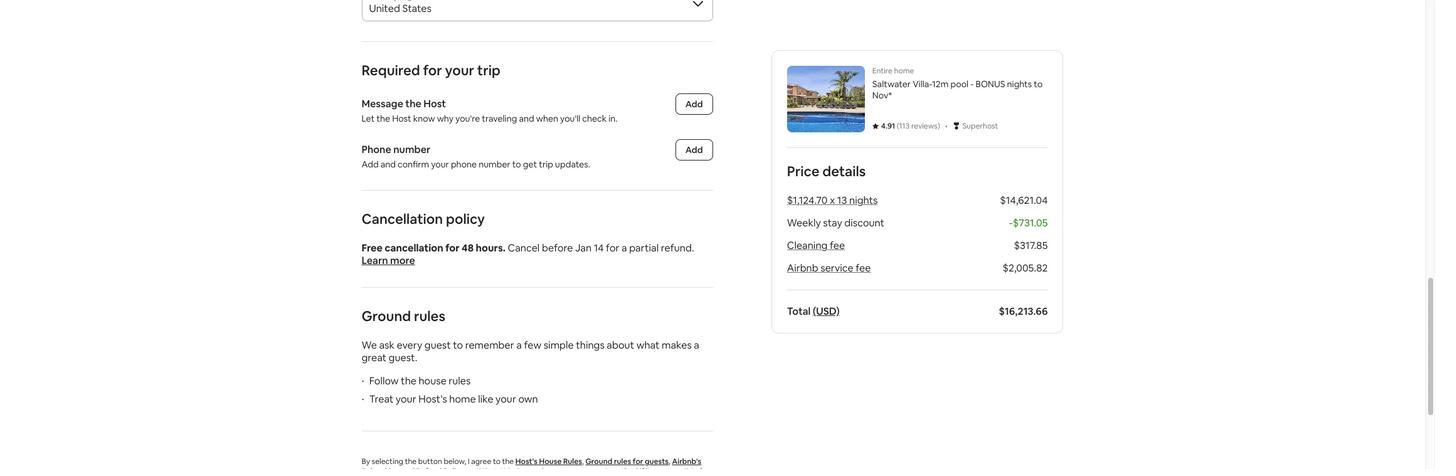 Task type: locate. For each thing, give the bounding box(es) containing it.
your
[[445, 61, 474, 79], [431, 159, 449, 170], [396, 393, 416, 406], [496, 393, 516, 406]]

rules
[[414, 307, 445, 325], [449, 375, 471, 388], [614, 457, 631, 467]]

house
[[539, 457, 562, 467]]

rules up guest
[[414, 307, 445, 325]]

1 horizontal spatial rules
[[449, 375, 471, 388]]

host up the why
[[424, 97, 446, 110]]

remember
[[465, 339, 514, 352]]

1 , from the left
[[582, 457, 584, 467]]

message
[[362, 97, 403, 110]]

0 vertical spatial trip
[[477, 61, 501, 79]]

for right required
[[423, 61, 442, 79]]

0 vertical spatial rules
[[414, 307, 445, 325]]

ground rules for guests link
[[586, 457, 669, 467]]

0 horizontal spatial home
[[449, 393, 476, 406]]

1 add button from the top
[[676, 93, 713, 115]]

ask
[[379, 339, 395, 352]]

0 horizontal spatial ,
[[582, 457, 584, 467]]

2 vertical spatial and
[[402, 467, 415, 469]]

and inside message the host let the host know why you're traveling and when you'll check in.
[[519, 113, 534, 124]]

get
[[523, 159, 537, 170]]

0 horizontal spatial trip
[[477, 61, 501, 79]]

by selecting the button below, i agree to the host's house rules , ground rules for guests ,
[[362, 457, 672, 467]]

rules left the guests
[[614, 457, 631, 467]]

airbnb
[[787, 262, 819, 275]]

0 vertical spatial add
[[686, 99, 703, 110]]

0 vertical spatial fee
[[830, 239, 845, 252]]

host left know at the left of page
[[392, 113, 411, 124]]

2 vertical spatial rules
[[614, 457, 631, 467]]

jan
[[575, 242, 592, 255]]

home up saltwater
[[894, 66, 914, 76]]

to inside we ask every guest to remember a few simple things about what makes a great guest.
[[453, 339, 463, 352]]

- right pool
[[971, 78, 974, 90]]

for
[[423, 61, 442, 79], [445, 242, 460, 255], [606, 242, 620, 255], [633, 457, 643, 467]]

to right guest
[[453, 339, 463, 352]]

1 horizontal spatial and
[[402, 467, 415, 469]]

ground rules
[[362, 307, 445, 325]]

airbnb's
[[672, 457, 702, 467]]

number
[[394, 143, 431, 156], [479, 159, 511, 170]]

1 vertical spatial add
[[686, 144, 703, 156]]

1 horizontal spatial host
[[424, 97, 446, 110]]

superhost
[[963, 121, 999, 131]]

why
[[437, 113, 454, 124]]

1 vertical spatial fee
[[856, 262, 871, 275]]

required for your trip
[[362, 61, 501, 79]]

saltwater
[[873, 78, 911, 90]]

for left the guests
[[633, 457, 643, 467]]

0 vertical spatial number
[[394, 143, 431, 156]]

ground up ask
[[362, 307, 411, 325]]

trip right get
[[539, 159, 553, 170]]

1 horizontal spatial fee
[[856, 262, 871, 275]]

fee right "service"
[[856, 262, 871, 275]]

total (usd)
[[787, 305, 840, 318]]

a right makes
[[694, 339, 700, 352]]

1 horizontal spatial a
[[622, 242, 627, 255]]

- down the $14,621.04
[[1009, 216, 1013, 230]]

by
[[362, 457, 370, 467]]

stay
[[823, 216, 843, 230]]

1 horizontal spatial nights
[[1007, 78, 1032, 90]]

agree
[[471, 457, 491, 467]]

fee
[[830, 239, 845, 252], [856, 262, 871, 275]]

host
[[424, 97, 446, 110], [392, 113, 411, 124]]

the down guest.
[[401, 375, 417, 388]]

2 vertical spatial add
[[362, 159, 379, 170]]

refund.
[[661, 242, 694, 255]]

home inside entire home saltwater villa-12m pool - bonus nights to nov*
[[894, 66, 914, 76]]

and left refund
[[402, 467, 415, 469]]

1 horizontal spatial -
[[1009, 216, 1013, 230]]

nights right 13
[[850, 194, 878, 207]]

we ask every guest to remember a few simple things about what makes a great guest.
[[362, 339, 700, 365]]

more
[[390, 254, 415, 267]]

message the host let the host know why you're traveling and when you'll check in.
[[362, 97, 618, 124]]

0 vertical spatial ground
[[362, 307, 411, 325]]

to right bonus
[[1034, 78, 1043, 90]]

0 horizontal spatial and
[[381, 159, 396, 170]]

0 horizontal spatial a
[[517, 339, 522, 352]]

home left like
[[449, 393, 476, 406]]

great
[[362, 351, 387, 365]]

united states
[[369, 2, 432, 15]]

trip
[[477, 61, 501, 79], [539, 159, 553, 170]]

0 vertical spatial add button
[[676, 93, 713, 115]]

2 horizontal spatial a
[[694, 339, 700, 352]]

service
[[821, 262, 854, 275]]

confirm
[[398, 159, 429, 170]]

for left 48
[[445, 242, 460, 255]]

1 vertical spatial number
[[479, 159, 511, 170]]

•
[[945, 119, 948, 132]]

guest
[[425, 339, 451, 352]]

to inside phone number add and confirm your phone number to get trip updates.
[[512, 159, 521, 170]]

number up the confirm
[[394, 143, 431, 156]]

0 horizontal spatial rules
[[414, 307, 445, 325]]

1 vertical spatial nights
[[850, 194, 878, 207]]

1 vertical spatial -
[[1009, 216, 1013, 230]]

nights
[[1007, 78, 1032, 90], [850, 194, 878, 207]]

1 horizontal spatial number
[[479, 159, 511, 170]]

learn more button
[[362, 254, 415, 267]]

$16,213.66
[[999, 305, 1048, 318]]

0 vertical spatial home
[[894, 66, 914, 76]]

1 vertical spatial home
[[449, 393, 476, 406]]

trip up message the host let the host know why you're traveling and when you'll check in.
[[477, 61, 501, 79]]

follow
[[369, 375, 399, 388]]

details
[[823, 163, 866, 180]]

$1,124.70 x 13 nights button
[[787, 194, 878, 207]]

- inside entire home saltwater villa-12m pool - bonus nights to nov*
[[971, 78, 974, 90]]

0 horizontal spatial -
[[971, 78, 974, 90]]

nights right bonus
[[1007, 78, 1032, 90]]

treat
[[369, 393, 394, 406]]

-$731.05
[[1009, 216, 1048, 230]]

like
[[478, 393, 494, 406]]

for right '14' on the bottom of the page
[[606, 242, 620, 255]]

partial
[[629, 242, 659, 255]]

2 horizontal spatial and
[[519, 113, 534, 124]]

$731.05
[[1013, 216, 1048, 230]]

1 vertical spatial ground
[[586, 457, 613, 467]]

and down phone
[[381, 159, 396, 170]]

cancel
[[508, 242, 540, 255]]

1 vertical spatial add button
[[676, 139, 713, 161]]

1 vertical spatial rules
[[449, 375, 471, 388]]

things
[[576, 339, 605, 352]]

2 add button from the top
[[676, 139, 713, 161]]

0 vertical spatial -
[[971, 78, 974, 90]]

the down message
[[377, 113, 390, 124]]

rules
[[563, 457, 582, 467]]

x
[[830, 194, 835, 207]]

1 vertical spatial and
[[381, 159, 396, 170]]

0 vertical spatial nights
[[1007, 78, 1032, 90]]

reviews
[[912, 121, 938, 131]]

the left host's on the left bottom of page
[[502, 457, 514, 467]]

add button for message the host
[[676, 93, 713, 115]]

ground right rules
[[586, 457, 613, 467]]

0 horizontal spatial fee
[[830, 239, 845, 252]]

fee up "service"
[[830, 239, 845, 252]]

the inside follow the house rules treat your host's home like your own
[[401, 375, 417, 388]]

0 horizontal spatial nights
[[850, 194, 878, 207]]

your left "phone"
[[431, 159, 449, 170]]

a left the partial
[[622, 242, 627, 255]]

the
[[406, 97, 422, 110], [377, 113, 390, 124], [401, 375, 417, 388], [405, 457, 417, 467], [502, 457, 514, 467]]

, right house
[[582, 457, 584, 467]]

ground
[[362, 307, 411, 325], [586, 457, 613, 467]]

add button
[[676, 93, 713, 115], [676, 139, 713, 161]]

home
[[894, 66, 914, 76], [449, 393, 476, 406]]

$14,621.04
[[1000, 194, 1048, 207]]

know
[[413, 113, 435, 124]]

0 vertical spatial and
[[519, 113, 534, 124]]

number right "phone"
[[479, 159, 511, 170]]

48
[[462, 242, 474, 255]]

)
[[938, 121, 940, 131]]

2 , from the left
[[669, 457, 671, 467]]

1 horizontal spatial ground
[[586, 457, 613, 467]]

1 horizontal spatial home
[[894, 66, 914, 76]]

villa-
[[913, 78, 932, 90]]

1 vertical spatial trip
[[539, 159, 553, 170]]

a
[[622, 242, 627, 255], [517, 339, 522, 352], [694, 339, 700, 352]]

to left get
[[512, 159, 521, 170]]

0 horizontal spatial host
[[392, 113, 411, 124]]

and left when
[[519, 113, 534, 124]]

, left airbnb's
[[669, 457, 671, 467]]

a left few
[[517, 339, 522, 352]]

your up you're
[[445, 61, 474, 79]]

12m
[[932, 78, 949, 90]]

a inside free cancellation for 48 hours. cancel before jan 14 for a partial refund. learn more
[[622, 242, 627, 255]]

14
[[594, 242, 604, 255]]

1 horizontal spatial trip
[[539, 159, 553, 170]]

(usd) button
[[813, 305, 840, 318]]

rules right house
[[449, 375, 471, 388]]

1 horizontal spatial ,
[[669, 457, 671, 467]]

113
[[899, 121, 910, 131]]

0 horizontal spatial number
[[394, 143, 431, 156]]

discount
[[845, 216, 885, 230]]

4.91
[[881, 121, 895, 131]]



Task type: vqa. For each thing, say whether or not it's contained in the screenshot.
'4.75'
no



Task type: describe. For each thing, give the bounding box(es) containing it.
bonus
[[976, 78, 1005, 90]]

host's
[[419, 393, 447, 406]]

trip inside phone number add and confirm your phone number to get trip updates.
[[539, 159, 553, 170]]

you're
[[456, 113, 480, 124]]

add button for phone number
[[676, 139, 713, 161]]

below,
[[444, 457, 466, 467]]

price details
[[787, 163, 866, 180]]

we
[[362, 339, 377, 352]]

policy
[[446, 210, 485, 228]]

host's
[[516, 457, 538, 467]]

to inside entire home saltwater villa-12m pool - bonus nights to nov*
[[1034, 78, 1043, 90]]

button
[[418, 457, 442, 467]]

own
[[519, 393, 538, 406]]

free
[[362, 242, 383, 255]]

weekly
[[787, 216, 821, 230]]

before
[[542, 242, 573, 255]]

guest.
[[389, 351, 418, 365]]

let
[[362, 113, 375, 124]]

i
[[468, 457, 470, 467]]

(
[[897, 121, 899, 131]]

required
[[362, 61, 420, 79]]

2 horizontal spatial rules
[[614, 457, 631, 467]]

home inside follow the house rules treat your host's home like your own
[[449, 393, 476, 406]]

add for message the host
[[686, 99, 703, 110]]

makes
[[662, 339, 692, 352]]

phone number add and confirm your phone number to get trip updates.
[[362, 143, 590, 170]]

to right agree
[[493, 457, 501, 467]]

airbnb service fee button
[[787, 262, 871, 275]]

and inside phone number add and confirm your phone number to get trip updates.
[[381, 159, 396, 170]]

nov*
[[873, 90, 892, 101]]

policy
[[444, 467, 464, 469]]

hours.
[[476, 242, 506, 255]]

cancellation
[[362, 210, 443, 228]]

cleaning fee button
[[787, 239, 845, 252]]

$317.85
[[1014, 239, 1048, 252]]

refund
[[416, 467, 442, 469]]

you'll
[[560, 113, 581, 124]]

$2,005.82
[[1003, 262, 1048, 275]]

price
[[787, 163, 820, 180]]

your right like
[[496, 393, 516, 406]]

host's house rules button
[[516, 457, 582, 467]]

the left button
[[405, 457, 417, 467]]

entire home saltwater villa-12m pool - bonus nights to nov*
[[873, 66, 1043, 101]]

your right treat on the bottom of page
[[396, 393, 416, 406]]

rules inside follow the house rules treat your host's home like your own
[[449, 375, 471, 388]]

your inside phone number add and confirm your phone number to get trip updates.
[[431, 159, 449, 170]]

weekly stay discount
[[787, 216, 885, 230]]

add for phone number
[[686, 144, 703, 156]]

united states button
[[362, 0, 713, 21]]

traveling
[[482, 113, 517, 124]]

add inside phone number add and confirm your phone number to get trip updates.
[[362, 159, 379, 170]]

pool
[[951, 78, 969, 90]]

phone
[[362, 143, 391, 156]]

every
[[397, 339, 422, 352]]

states
[[402, 2, 432, 15]]

phone
[[451, 159, 477, 170]]

guests
[[645, 457, 669, 467]]

in.
[[609, 113, 618, 124]]

united states element
[[362, 0, 713, 21]]

about
[[607, 339, 634, 352]]

cancellation
[[385, 242, 443, 255]]

airbnb's rebooking and refund policy button
[[362, 457, 702, 469]]

when
[[536, 113, 558, 124]]

cancellation policy
[[362, 210, 485, 228]]

simple
[[544, 339, 574, 352]]

airbnb's rebooking and refund policy
[[362, 457, 702, 469]]

house
[[419, 375, 447, 388]]

selecting
[[372, 457, 403, 467]]

total
[[787, 305, 811, 318]]

entire
[[873, 66, 893, 76]]

4.91 ( 113 reviews )
[[881, 121, 940, 131]]

few
[[524, 339, 542, 352]]

cleaning fee
[[787, 239, 845, 252]]

0 horizontal spatial ground
[[362, 307, 411, 325]]

united
[[369, 2, 400, 15]]

nights inside entire home saltwater villa-12m pool - bonus nights to nov*
[[1007, 78, 1032, 90]]

free cancellation for 48 hours. cancel before jan 14 for a partial refund. learn more
[[362, 242, 694, 267]]

13
[[838, 194, 847, 207]]

check
[[582, 113, 607, 124]]

updates.
[[555, 159, 590, 170]]

the up know at the left of page
[[406, 97, 422, 110]]

follow the house rules treat your host's home like your own
[[369, 375, 538, 406]]

$1,124.70
[[787, 194, 828, 207]]

and inside airbnb's rebooking and refund policy
[[402, 467, 415, 469]]

(usd)
[[813, 305, 840, 318]]

1 vertical spatial host
[[392, 113, 411, 124]]

0 vertical spatial host
[[424, 97, 446, 110]]



